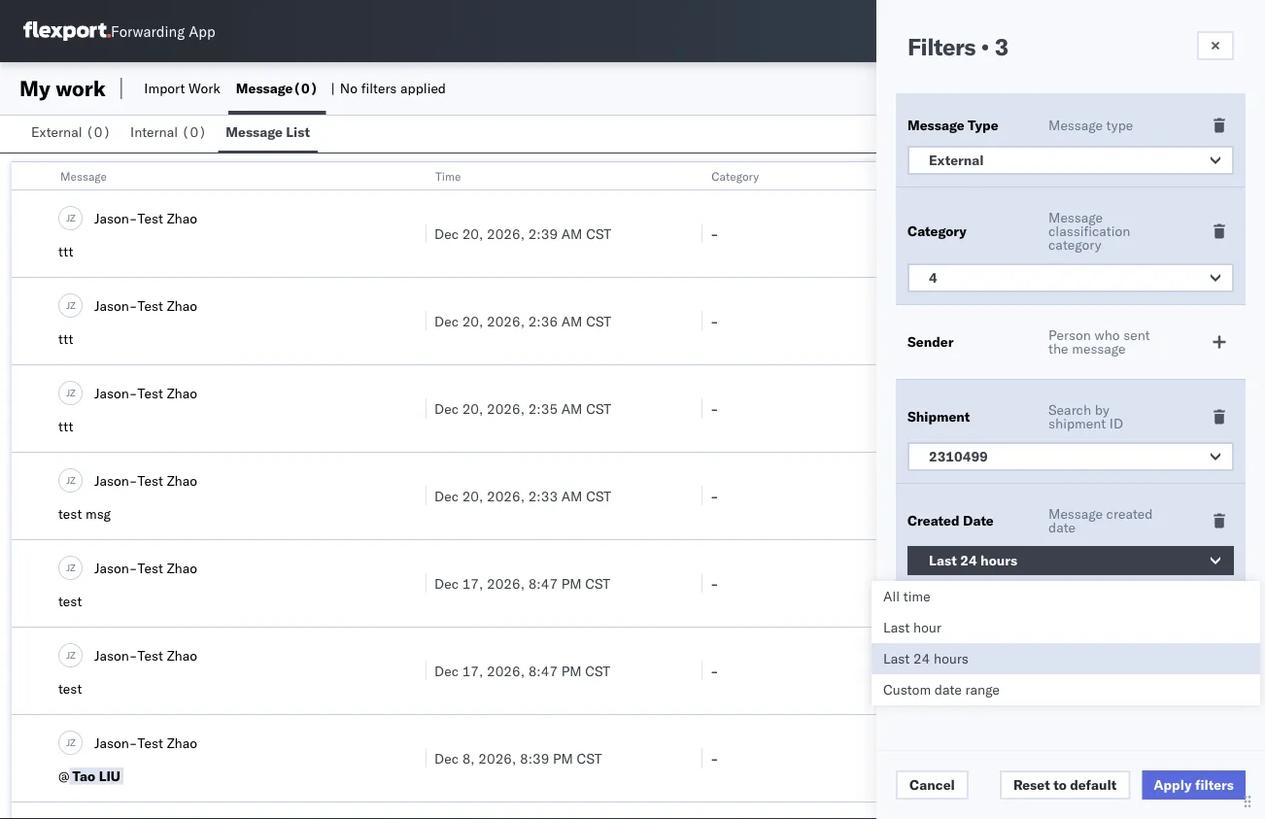 Task type: locate. For each thing, give the bounding box(es) containing it.
2 8:47 from the top
[[528, 662, 558, 679]]

reset
[[1014, 777, 1051, 794]]

0 horizontal spatial work
[[56, 75, 106, 102]]

default
[[1070, 777, 1117, 794]]

6 dec from the top
[[435, 662, 459, 679]]

message left list
[[226, 123, 283, 140]]

24 inside button
[[961, 552, 978, 569]]

last 24 hours down hour
[[884, 650, 969, 667]]

cancel button
[[896, 771, 969, 800]]

3 flex- from the top
[[987, 662, 1027, 679]]

1 test from the top
[[138, 209, 163, 226]]

am right 2:35
[[562, 400, 583, 417]]

person
[[1049, 327, 1091, 344]]

4 458574 from the top
[[1027, 575, 1078, 592]]

|
[[331, 80, 335, 97]]

2 j from the top
[[66, 299, 70, 311]]

created
[[908, 512, 960, 529]]

0 vertical spatial test
[[58, 505, 82, 522]]

5 j from the top
[[66, 562, 70, 574]]

external
[[31, 123, 82, 140], [929, 152, 984, 169]]

7 test from the top
[[138, 734, 163, 751]]

1 vertical spatial category
[[908, 223, 967, 240]]

1 horizontal spatial date
[[1049, 519, 1076, 536]]

1 vertical spatial ttt
[[58, 331, 73, 348]]

8:47 down 2:33
[[528, 575, 558, 592]]

am
[[562, 225, 583, 242], [562, 313, 583, 330], [562, 400, 583, 417], [562, 487, 583, 505]]

2 17, from the top
[[462, 662, 483, 679]]

20, for dec 20, 2026, 2:39 am cst
[[462, 225, 483, 242]]

test left msg
[[58, 505, 82, 522]]

0 vertical spatial pm
[[562, 575, 582, 592]]

1 jason- from the top
[[94, 209, 138, 226]]

jason-
[[94, 209, 138, 226], [94, 297, 138, 314], [94, 384, 138, 401], [94, 472, 138, 489], [94, 559, 138, 576], [94, 647, 138, 664], [94, 734, 138, 751]]

flex- left person
[[987, 313, 1027, 330]]

forwarding
[[111, 22, 185, 40]]

20, left 2:35
[[462, 400, 483, 417]]

type
[[968, 117, 999, 134]]

2 vertical spatial pm
[[553, 750, 574, 767]]

date inside message created date
[[1049, 519, 1076, 536]]

2 - from the top
[[711, 313, 719, 330]]

1 458574 from the top
[[1027, 225, 1078, 242]]

flex- up reset
[[987, 750, 1027, 767]]

20,
[[462, 225, 483, 242], [462, 313, 483, 330], [462, 400, 483, 417], [462, 487, 483, 505]]

tao
[[73, 768, 95, 785]]

message inside message created date
[[1049, 505, 1103, 522]]

am right 2:33
[[562, 487, 583, 505]]

flex- 458574 up reset
[[987, 750, 1078, 767]]

external for external (0)
[[31, 123, 82, 140]]

1 ttt from the top
[[58, 243, 73, 260]]

am right 2:36
[[562, 313, 583, 330]]

last 24 hours inside button
[[929, 552, 1018, 569]]

work up external (0)
[[56, 75, 106, 102]]

message inside message classification category
[[1049, 209, 1103, 226]]

1 horizontal spatial hours
[[981, 552, 1018, 569]]

1 20, from the top
[[462, 225, 483, 242]]

ttt
[[58, 243, 73, 260], [58, 331, 73, 348], [58, 418, 73, 435]]

flex- 458574
[[987, 313, 1078, 330], [987, 575, 1078, 592], [987, 662, 1078, 679], [987, 750, 1078, 767]]

2 jason-test zhao from the top
[[94, 297, 197, 314]]

3 resize handle column header from the left
[[955, 162, 978, 819]]

zhao
[[167, 209, 197, 226], [167, 297, 197, 314], [167, 384, 197, 401], [167, 472, 197, 489], [167, 559, 197, 576], [167, 647, 197, 664], [167, 734, 197, 751]]

4 zhao from the top
[[167, 472, 197, 489]]

2 j z from the top
[[66, 299, 76, 311]]

2026, left 2:33
[[487, 487, 525, 505]]

0 horizontal spatial date
[[935, 681, 962, 698]]

dec 17, 2026, 8:47 pm cst down dec 20, 2026, 2:33 am cst
[[435, 575, 611, 592]]

last 24 hours down date at the right bottom
[[929, 552, 1018, 569]]

2 resize handle column header from the left
[[679, 162, 702, 819]]

458574
[[1027, 225, 1078, 242], [1027, 313, 1078, 330], [1027, 400, 1078, 417], [1027, 575, 1078, 592], [1027, 662, 1078, 679], [1027, 750, 1078, 767]]

3 20, from the top
[[462, 400, 483, 417]]

person who sent the message
[[1049, 327, 1151, 357]]

import work button
[[136, 62, 228, 115]]

1 horizontal spatial (0)
[[182, 123, 207, 140]]

8:39
[[520, 750, 550, 767]]

3
[[995, 32, 1009, 61]]

3 jason- from the top
[[94, 384, 138, 401]]

2 jason- from the top
[[94, 297, 138, 314]]

message up message list
[[236, 80, 293, 97]]

5 z from the top
[[70, 562, 76, 574]]

1 vertical spatial last 24 hours
[[884, 650, 969, 667]]

0 vertical spatial category
[[712, 169, 759, 183]]

0 horizontal spatial 24
[[914, 650, 931, 667]]

(0) for external (0)
[[86, 123, 111, 140]]

message up category
[[1049, 209, 1103, 226]]

3 am from the top
[[562, 400, 583, 417]]

message
[[1072, 340, 1126, 357]]

flex-
[[987, 313, 1027, 330], [987, 575, 1027, 592], [987, 662, 1027, 679], [987, 750, 1027, 767]]

category
[[712, 169, 759, 183], [908, 223, 967, 240]]

Search Shipments (/) text field
[[893, 17, 1081, 46]]

0 vertical spatial filters
[[361, 80, 397, 97]]

3 ttt from the top
[[58, 418, 73, 435]]

3 jason-test zhao from the top
[[94, 384, 197, 401]]

20, left 2:33
[[462, 487, 483, 505]]

3 z from the top
[[70, 387, 76, 399]]

all
[[884, 588, 900, 605]]

resize handle column header
[[402, 162, 426, 819], [679, 162, 702, 819], [955, 162, 978, 819], [1231, 162, 1254, 819]]

7 zhao from the top
[[167, 734, 197, 751]]

4 20, from the top
[[462, 487, 483, 505]]

work for my
[[56, 75, 106, 102]]

0 vertical spatial 24
[[961, 552, 978, 569]]

category
[[1049, 236, 1102, 253]]

8:47 up 8:39
[[528, 662, 558, 679]]

message for message
[[60, 169, 107, 183]]

(0)
[[293, 80, 318, 97], [86, 123, 111, 140], [182, 123, 207, 140]]

24 inside list box
[[914, 650, 931, 667]]

dec 8, 2026, 8:39 pm cst
[[435, 750, 602, 767]]

jason-test zhao
[[94, 209, 197, 226], [94, 297, 197, 314], [94, 384, 197, 401], [94, 472, 197, 489], [94, 559, 197, 576], [94, 647, 197, 664], [94, 734, 197, 751]]

ttt for dec 20, 2026, 2:35 am cst
[[58, 418, 73, 435]]

1 vertical spatial 17,
[[462, 662, 483, 679]]

cst
[[586, 225, 611, 242], [586, 313, 611, 330], [586, 400, 611, 417], [586, 487, 611, 505], [585, 575, 611, 592], [585, 662, 611, 679], [577, 750, 602, 767]]

external down "my work"
[[31, 123, 82, 140]]

0 vertical spatial ttt
[[58, 243, 73, 260]]

2 test from the top
[[58, 593, 82, 610]]

1 horizontal spatial work
[[1031, 169, 1057, 183]]

message up last 24 hours button
[[1049, 505, 1103, 522]]

test up @
[[58, 680, 82, 697]]

1 vertical spatial filters
[[1196, 777, 1235, 794]]

message list
[[226, 123, 310, 140]]

7 j from the top
[[66, 737, 70, 749]]

hours down date at the right bottom
[[981, 552, 1018, 569]]

by
[[1095, 401, 1110, 418]]

1 vertical spatial pm
[[562, 662, 582, 679]]

1 z from the top
[[70, 212, 76, 224]]

dec
[[435, 225, 459, 242], [435, 313, 459, 330], [435, 400, 459, 417], [435, 487, 459, 505], [435, 575, 459, 592], [435, 662, 459, 679], [435, 750, 459, 767]]

am for 2:36
[[562, 313, 583, 330]]

5 j z from the top
[[66, 562, 76, 574]]

1 horizontal spatial external
[[929, 152, 984, 169]]

1 am from the top
[[562, 225, 583, 242]]

1 vertical spatial test
[[58, 593, 82, 610]]

2 458574 from the top
[[1027, 313, 1078, 330]]

message (0)
[[236, 80, 318, 97]]

24 down hour
[[914, 650, 931, 667]]

external down the message type
[[929, 152, 984, 169]]

search by shipment id
[[1049, 401, 1124, 432]]

0 vertical spatial work
[[56, 75, 106, 102]]

1 dec from the top
[[435, 225, 459, 242]]

apply filters
[[1154, 777, 1235, 794]]

sent
[[1124, 327, 1151, 344]]

24 down date at the right bottom
[[961, 552, 978, 569]]

2 am from the top
[[562, 313, 583, 330]]

flex- 458574 up the
[[987, 313, 1078, 330]]

flex- 458574 down date at the right bottom
[[987, 575, 1078, 592]]

message inside button
[[226, 123, 283, 140]]

0 horizontal spatial hours
[[934, 650, 969, 667]]

3 j from the top
[[66, 387, 70, 399]]

dec 17, 2026, 8:47 pm cst up dec 8, 2026, 8:39 pm cst
[[435, 662, 611, 679]]

external inside button
[[929, 152, 984, 169]]

20, left 2:39
[[462, 225, 483, 242]]

1 vertical spatial date
[[935, 681, 962, 698]]

message
[[236, 80, 293, 97], [908, 117, 965, 134], [1049, 117, 1103, 134], [226, 123, 283, 140], [60, 169, 107, 183], [1049, 209, 1103, 226], [1049, 505, 1103, 522]]

flexport. image
[[23, 21, 111, 41]]

filters right apply
[[1196, 777, 1235, 794]]

1 vertical spatial 24
[[914, 650, 931, 667]]

0 horizontal spatial (0)
[[86, 123, 111, 140]]

7 - from the top
[[711, 750, 719, 767]]

3 dec from the top
[[435, 400, 459, 417]]

message up "external" button
[[1049, 117, 1103, 134]]

date inside list box
[[935, 681, 962, 698]]

2 vertical spatial test
[[58, 680, 82, 697]]

created
[[1107, 505, 1153, 522]]

1 horizontal spatial 24
[[961, 552, 978, 569]]

20, for dec 20, 2026, 2:36 am cst
[[462, 313, 483, 330]]

flex- down date at the right bottom
[[987, 575, 1027, 592]]

(0) right internal
[[182, 123, 207, 140]]

4 resize handle column header from the left
[[1231, 162, 1254, 819]]

2 20, from the top
[[462, 313, 483, 330]]

flex- up range
[[987, 662, 1027, 679]]

4 j z from the top
[[66, 474, 76, 486]]

date left range
[[935, 681, 962, 698]]

1 flex- 458574 from the top
[[987, 313, 1078, 330]]

1 horizontal spatial category
[[908, 223, 967, 240]]

4 dec from the top
[[435, 487, 459, 505]]

search
[[1049, 401, 1092, 418]]

1 vertical spatial 8:47
[[528, 662, 558, 679]]

7 dec from the top
[[435, 750, 459, 767]]

ttt for dec 20, 2026, 2:36 am cst
[[58, 331, 73, 348]]

dec 17, 2026, 8:47 pm cst
[[435, 575, 611, 592], [435, 662, 611, 679]]

6 zhao from the top
[[167, 647, 197, 664]]

0 vertical spatial last 24 hours
[[929, 552, 1018, 569]]

last
[[929, 552, 957, 569], [884, 619, 910, 636], [884, 650, 910, 667]]

2 ttt from the top
[[58, 331, 73, 348]]

test down test msg
[[58, 593, 82, 610]]

6 jason-test zhao from the top
[[94, 647, 197, 664]]

4 - from the top
[[711, 487, 719, 505]]

4 z from the top
[[70, 474, 76, 486]]

message left type
[[908, 117, 965, 134]]

(0) left |
[[293, 80, 318, 97]]

message down external (0) button
[[60, 169, 107, 183]]

external inside button
[[31, 123, 82, 140]]

0 vertical spatial hours
[[981, 552, 1018, 569]]

work right related
[[1031, 169, 1057, 183]]

message for message list
[[226, 123, 283, 140]]

3 458574 from the top
[[1027, 400, 1078, 417]]

6 458574 from the top
[[1027, 750, 1078, 767]]

am for 2:39
[[562, 225, 583, 242]]

last inside button
[[929, 552, 957, 569]]

list box
[[872, 581, 1261, 706]]

0 vertical spatial external
[[31, 123, 82, 140]]

flex- 458574 up range
[[987, 662, 1078, 679]]

1 - from the top
[[711, 225, 719, 242]]

0 vertical spatial dec 17, 2026, 8:47 pm cst
[[435, 575, 611, 592]]

4 test from the top
[[138, 472, 163, 489]]

last down created date
[[929, 552, 957, 569]]

4 am from the top
[[562, 487, 583, 505]]

0 horizontal spatial external
[[31, 123, 82, 140]]

last up custom
[[884, 650, 910, 667]]

5 zhao from the top
[[167, 559, 197, 576]]

1 jason-test zhao from the top
[[94, 209, 197, 226]]

2026, left 2:35
[[487, 400, 525, 417]]

-
[[711, 225, 719, 242], [711, 313, 719, 330], [711, 400, 719, 417], [711, 487, 719, 505], [711, 575, 719, 592], [711, 662, 719, 679], [711, 750, 719, 767]]

j z
[[66, 212, 76, 224], [66, 299, 76, 311], [66, 387, 76, 399], [66, 474, 76, 486], [66, 562, 76, 574], [66, 649, 76, 661], [66, 737, 76, 749]]

5 - from the top
[[711, 575, 719, 592]]

filters right no
[[361, 80, 397, 97]]

7 z from the top
[[70, 737, 76, 749]]

1 vertical spatial external
[[929, 152, 984, 169]]

2026, right 8,
[[479, 750, 517, 767]]

8,
[[462, 750, 475, 767]]

test
[[58, 505, 82, 522], [58, 593, 82, 610], [58, 680, 82, 697]]

1 vertical spatial work
[[1031, 169, 1057, 183]]

2 flex- 458574 from the top
[[987, 575, 1078, 592]]

j
[[66, 212, 70, 224], [66, 299, 70, 311], [66, 387, 70, 399], [66, 474, 70, 486], [66, 562, 70, 574], [66, 649, 70, 661], [66, 737, 70, 749]]

0 vertical spatial 8:47
[[528, 575, 558, 592]]

list
[[286, 123, 310, 140]]

pm
[[562, 575, 582, 592], [562, 662, 582, 679], [553, 750, 574, 767]]

2 vertical spatial ttt
[[58, 418, 73, 435]]

liu
[[99, 768, 121, 785]]

z
[[70, 212, 76, 224], [70, 299, 76, 311], [70, 387, 76, 399], [70, 474, 76, 486], [70, 562, 76, 574], [70, 649, 76, 661], [70, 737, 76, 749]]

2 z from the top
[[70, 299, 76, 311]]

work
[[56, 75, 106, 102], [1031, 169, 1057, 183]]

4 flex- from the top
[[987, 750, 1027, 767]]

0 vertical spatial last
[[929, 552, 957, 569]]

custom
[[884, 681, 931, 698]]

1 horizontal spatial filters
[[1196, 777, 1235, 794]]

1 vertical spatial hours
[[934, 650, 969, 667]]

20, left 2:36
[[462, 313, 483, 330]]

last left hour
[[884, 619, 910, 636]]

1 resize handle column header from the left
[[402, 162, 426, 819]]

7 jason- from the top
[[94, 734, 138, 751]]

created date
[[908, 512, 994, 529]]

dec 20, 2026, 2:39 am cst
[[435, 225, 611, 242]]

am for 2:35
[[562, 400, 583, 417]]

1 vertical spatial dec 17, 2026, 8:47 pm cst
[[435, 662, 611, 679]]

date up last 24 hours button
[[1049, 519, 1076, 536]]

2 horizontal spatial (0)
[[293, 80, 318, 97]]

0 vertical spatial date
[[1049, 519, 1076, 536]]

0 vertical spatial 17,
[[462, 575, 483, 592]]

am right 2:39
[[562, 225, 583, 242]]

all time
[[884, 588, 931, 605]]

(0) left internal
[[86, 123, 111, 140]]

hours up custom date range
[[934, 650, 969, 667]]

24
[[961, 552, 978, 569], [914, 650, 931, 667]]

17,
[[462, 575, 483, 592], [462, 662, 483, 679]]



Task type: describe. For each thing, give the bounding box(es) containing it.
2 flex- from the top
[[987, 575, 1027, 592]]

applied
[[401, 80, 446, 97]]

2026, left 2:36
[[487, 313, 525, 330]]

3 - from the top
[[711, 400, 719, 417]]

5 test from the top
[[138, 559, 163, 576]]

msg
[[86, 505, 111, 522]]

apply filters button
[[1142, 771, 1246, 800]]

1 8:47 from the top
[[528, 575, 558, 592]]

5 dec from the top
[[435, 575, 459, 592]]

time
[[435, 169, 461, 183]]

message for message classification category
[[1049, 209, 1103, 226]]

to
[[1054, 777, 1067, 794]]

4
[[929, 269, 938, 286]]

6 j from the top
[[66, 649, 70, 661]]

1 test from the top
[[58, 505, 82, 522]]

app
[[189, 22, 215, 40]]

1 vertical spatial last
[[884, 619, 910, 636]]

dec 20, 2026, 2:35 am cst
[[435, 400, 611, 417]]

0 horizontal spatial filters
[[361, 80, 397, 97]]

last 24 hours button
[[908, 546, 1235, 575]]

2310499 button
[[908, 442, 1235, 471]]

time
[[904, 588, 931, 605]]

resize handle column header for time
[[679, 162, 702, 819]]

1 flex- from the top
[[987, 313, 1027, 330]]

3 zhao from the top
[[167, 384, 197, 401]]

20, for dec 20, 2026, 2:35 am cst
[[462, 400, 483, 417]]

message classification category
[[1049, 209, 1131, 253]]

2 vertical spatial last
[[884, 650, 910, 667]]

@ tao liu
[[58, 768, 121, 785]]

2 test from the top
[[138, 297, 163, 314]]

2026, up dec 8, 2026, 8:39 pm cst
[[487, 662, 525, 679]]

internal (0) button
[[123, 115, 218, 153]]

external for external
[[929, 152, 984, 169]]

hours inside list box
[[934, 650, 969, 667]]

6 j z from the top
[[66, 649, 76, 661]]

1 j z from the top
[[66, 212, 76, 224]]

work
[[189, 80, 221, 97]]

last 24 hours inside list box
[[884, 650, 969, 667]]

4 jason-test zhao from the top
[[94, 472, 197, 489]]

import work
[[144, 80, 221, 97]]

(0) for message (0)
[[293, 80, 318, 97]]

message type
[[1049, 117, 1134, 134]]

3 j z from the top
[[66, 387, 76, 399]]

message type
[[908, 117, 999, 134]]

apply
[[1154, 777, 1192, 794]]

@
[[58, 768, 70, 785]]

reset to default
[[1014, 777, 1117, 794]]

2026, down dec 20, 2026, 2:33 am cst
[[487, 575, 525, 592]]

custom date range
[[884, 681, 1000, 698]]

resize handle column header for category
[[955, 162, 978, 819]]

3 flex- 458574 from the top
[[987, 662, 1078, 679]]

6 jason- from the top
[[94, 647, 138, 664]]

internal (0)
[[130, 123, 207, 140]]

message for message (0)
[[236, 80, 293, 97]]

message for message type
[[908, 117, 965, 134]]

os
[[1211, 24, 1229, 38]]

1 zhao from the top
[[167, 209, 197, 226]]

shipment
[[908, 408, 970, 425]]

3 test from the top
[[58, 680, 82, 697]]

dec 20, 2026, 2:33 am cst
[[435, 487, 611, 505]]

| no filters applied
[[331, 80, 446, 97]]

ttt for dec 20, 2026, 2:39 am cst
[[58, 243, 73, 260]]

forwarding app
[[111, 22, 215, 40]]

2:35
[[528, 400, 558, 417]]

last hour
[[884, 619, 942, 636]]

2:36
[[528, 313, 558, 330]]

shipment
[[1049, 415, 1106, 432]]

resize handle column header for message
[[402, 162, 426, 819]]

message created date
[[1049, 505, 1153, 536]]

dec 20, 2026, 2:36 am cst
[[435, 313, 611, 330]]

7 jason-test zhao from the top
[[94, 734, 197, 751]]

2 dec from the top
[[435, 313, 459, 330]]

message list button
[[218, 115, 318, 153]]

2026, left 2:39
[[487, 225, 525, 242]]

0 horizontal spatial category
[[712, 169, 759, 183]]

2310499
[[929, 448, 988, 465]]

4 flex- 458574 from the top
[[987, 750, 1078, 767]]

sender
[[908, 333, 954, 350]]

the
[[1049, 340, 1069, 357]]

5 458574 from the top
[[1027, 662, 1078, 679]]

4 button
[[908, 263, 1235, 293]]

2 zhao from the top
[[167, 297, 197, 314]]

my work
[[19, 75, 106, 102]]

date
[[963, 512, 994, 529]]

20, for dec 20, 2026, 2:33 am cst
[[462, 487, 483, 505]]

internal
[[130, 123, 178, 140]]

work for related
[[1031, 169, 1057, 183]]

related work item/shipment
[[988, 169, 1139, 183]]

test msg
[[58, 505, 111, 522]]

who
[[1095, 327, 1120, 344]]

message for message created date
[[1049, 505, 1103, 522]]

4 jason- from the top
[[94, 472, 138, 489]]

6 test from the top
[[138, 647, 163, 664]]

classification
[[1049, 223, 1131, 240]]

my
[[19, 75, 50, 102]]

7 j z from the top
[[66, 737, 76, 749]]

6 - from the top
[[711, 662, 719, 679]]

cancel
[[910, 777, 955, 794]]

hours inside button
[[981, 552, 1018, 569]]

1 dec 17, 2026, 8:47 pm cst from the top
[[435, 575, 611, 592]]

list box containing all time
[[872, 581, 1261, 706]]

reset to default button
[[1000, 771, 1131, 800]]

external (0)
[[31, 123, 111, 140]]

item/shipment
[[1060, 169, 1139, 183]]

2 dec 17, 2026, 8:47 pm cst from the top
[[435, 662, 611, 679]]

3 test from the top
[[138, 384, 163, 401]]

1 17, from the top
[[462, 575, 483, 592]]

(0) for internal (0)
[[182, 123, 207, 140]]

5 jason- from the top
[[94, 559, 138, 576]]

resize handle column header for related work item/shipment
[[1231, 162, 1254, 819]]

6 z from the top
[[70, 649, 76, 661]]

2:39
[[528, 225, 558, 242]]

am for 2:33
[[562, 487, 583, 505]]

related
[[988, 169, 1028, 183]]

type
[[1107, 117, 1134, 134]]

filters
[[908, 32, 976, 61]]

•
[[981, 32, 990, 61]]

2:33
[[528, 487, 558, 505]]

1 j from the top
[[66, 212, 70, 224]]

no
[[340, 80, 358, 97]]

external button
[[908, 146, 1235, 175]]

range
[[966, 681, 1000, 698]]

hour
[[914, 619, 942, 636]]

4 j from the top
[[66, 474, 70, 486]]

forwarding app link
[[23, 21, 215, 41]]

filters inside button
[[1196, 777, 1235, 794]]

filters • 3
[[908, 32, 1009, 61]]

id
[[1110, 415, 1124, 432]]

external (0) button
[[23, 115, 123, 153]]

os button
[[1198, 9, 1242, 53]]

message for message type
[[1049, 117, 1103, 134]]

import
[[144, 80, 185, 97]]

5 jason-test zhao from the top
[[94, 559, 197, 576]]



Task type: vqa. For each thing, say whether or not it's contained in the screenshot.


